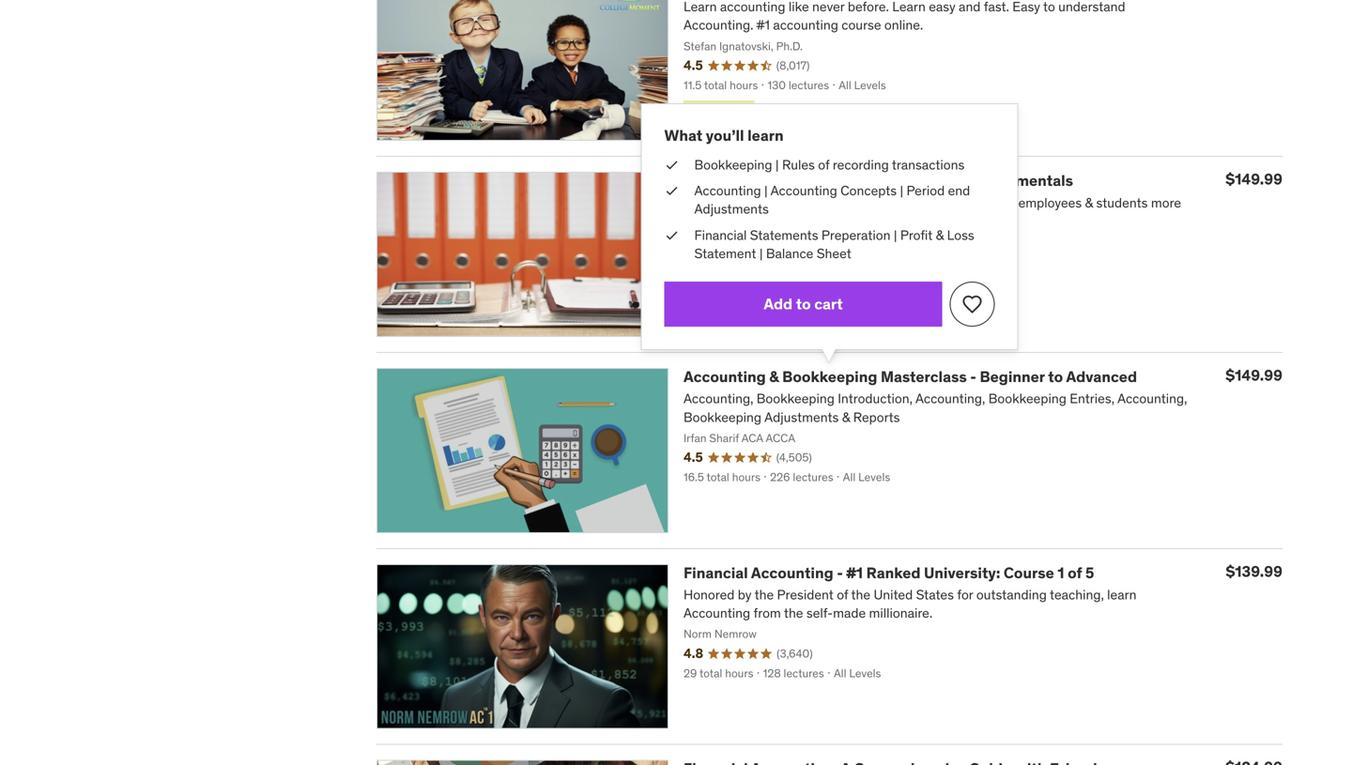 Task type: describe. For each thing, give the bounding box(es) containing it.
| left the profit
[[894, 227, 898, 244]]

(4,505)
[[777, 451, 812, 465]]

loss
[[947, 227, 975, 244]]

financial statements preperation | profit & loss statement | balance sheet
[[695, 227, 975, 262]]

reports
[[854, 409, 900, 426]]

226
[[770, 470, 790, 485]]

| left basics
[[765, 182, 768, 199]]

0 horizontal spatial &
[[770, 367, 779, 387]]

course
[[1004, 563, 1055, 583]]

hours
[[732, 470, 761, 485]]

understand
[[857, 171, 941, 190]]

acca
[[766, 431, 796, 446]]

| left balance
[[760, 245, 763, 262]]

you'll
[[706, 126, 744, 145]]

1 accounting, from the left
[[684, 390, 754, 407]]

beginner
[[980, 367, 1045, 387]]

1 $149.99 from the top
[[1226, 170, 1283, 189]]

preperation
[[822, 227, 891, 244]]

sheet
[[817, 245, 852, 262]]

2 vertical spatial &
[[842, 409, 850, 426]]

fundamentals
[[972, 171, 1074, 190]]

university:
[[924, 563, 1001, 583]]

financial for financial accounting - #1 ranked university: course 1 of 5
[[684, 563, 748, 583]]

xsmall image for bookkeeping
[[665, 156, 680, 174]]

- inside accounting & bookkeeping masterclass - beginner to advanced accounting, bookkeeping introduction, accounting, bookkeeping entries, accounting, bookkeeping adjustments & reports irfan sharif aca acca
[[971, 367, 977, 387]]

226 lectures
[[770, 470, 834, 485]]

5
[[1086, 563, 1095, 583]]

& inside financial statements preperation | profit & loss statement | balance sheet
[[936, 227, 944, 244]]

entries,
[[1070, 390, 1115, 407]]

16.5
[[684, 470, 704, 485]]

balance
[[766, 245, 814, 262]]

$139.99
[[1226, 562, 1283, 581]]

all
[[843, 470, 856, 485]]

financial accounting - #1 ranked university: course 1 of 5 link
[[684, 563, 1095, 583]]

16.5 total hours
[[684, 470, 761, 485]]

basics
[[782, 171, 829, 190]]

what
[[665, 126, 703, 145]]

accounting inside accounting & bookkeeping masterclass - beginner to advanced accounting, bookkeeping introduction, accounting, bookkeeping entries, accounting, bookkeeping adjustments & reports irfan sharif aca acca
[[684, 367, 766, 387]]

statement
[[695, 245, 757, 262]]

concepts
[[841, 182, 897, 199]]

learn
[[748, 126, 784, 145]]

transactions
[[892, 156, 965, 173]]

accounting left #1 at bottom right
[[751, 563, 834, 583]]

xsmall image for accounting
[[665, 182, 680, 200]]

#1
[[847, 563, 863, 583]]

end
[[948, 182, 971, 199]]

recording
[[833, 156, 889, 173]]

what you'll learn
[[665, 126, 784, 145]]

| left period
[[900, 182, 904, 199]]



Task type: vqa. For each thing, say whether or not it's contained in the screenshot.
in
no



Task type: locate. For each thing, give the bounding box(es) containing it.
&
[[936, 227, 944, 244], [770, 367, 779, 387], [842, 409, 850, 426]]

add to cart button
[[665, 282, 943, 327]]

accounting
[[695, 182, 761, 199], [771, 182, 838, 199], [684, 367, 766, 387], [751, 563, 834, 583]]

1 horizontal spatial of
[[1068, 563, 1082, 583]]

& left reports
[[842, 409, 850, 426]]

0 vertical spatial xsmall image
[[665, 156, 680, 174]]

1 vertical spatial $149.99
[[1226, 366, 1283, 385]]

0 horizontal spatial accounting,
[[684, 390, 754, 407]]

1 vertical spatial financial
[[684, 563, 748, 583]]

0 vertical spatial financial
[[695, 227, 747, 244]]

1 vertical spatial to
[[1049, 367, 1064, 387]]

bookkeeping basics #1:  understand the fundamentals
[[684, 171, 1074, 190]]

financial inside financial statements preperation | profit & loss statement | balance sheet
[[695, 227, 747, 244]]

& left the loss
[[936, 227, 944, 244]]

1
[[1058, 563, 1065, 583]]

1 vertical spatial adjustments
[[765, 409, 839, 426]]

accounting & bookkeeping masterclass - beginner to advanced link
[[684, 367, 1138, 387]]

0 horizontal spatial to
[[796, 294, 811, 314]]

1 vertical spatial -
[[837, 563, 843, 583]]

0 horizontal spatial -
[[837, 563, 843, 583]]

1 vertical spatial of
[[1068, 563, 1082, 583]]

4505 reviews element
[[777, 450, 812, 466]]

3 accounting, from the left
[[1118, 390, 1188, 407]]

1 horizontal spatial -
[[971, 367, 977, 387]]

all levels
[[843, 470, 891, 485]]

adjustments inside accounting | accounting concepts | period end adjustments
[[695, 201, 769, 218]]

| left rules
[[776, 156, 779, 173]]

accounting down rules
[[771, 182, 838, 199]]

0 vertical spatial &
[[936, 227, 944, 244]]

accounting,
[[684, 390, 754, 407], [916, 390, 986, 407], [1118, 390, 1188, 407]]

sharif
[[710, 431, 739, 446]]

of left #1:
[[818, 156, 830, 173]]

0 vertical spatial adjustments
[[695, 201, 769, 218]]

2 xsmall image from the top
[[665, 182, 680, 200]]

adjustments inside accounting & bookkeeping masterclass - beginner to advanced accounting, bookkeeping introduction, accounting, bookkeeping entries, accounting, bookkeeping adjustments & reports irfan sharif aca acca
[[765, 409, 839, 426]]

introduction,
[[838, 390, 913, 407]]

accounting & bookkeeping masterclass - beginner to advanced accounting, bookkeeping introduction, accounting, bookkeeping entries, accounting, bookkeeping adjustments & reports irfan sharif aca acca
[[684, 367, 1188, 446]]

to left "cart"
[[796, 294, 811, 314]]

masterclass
[[881, 367, 967, 387]]

cart
[[815, 294, 843, 314]]

2 horizontal spatial accounting,
[[1118, 390, 1188, 407]]

2 vertical spatial xsmall image
[[665, 226, 680, 245]]

bookkeeping
[[695, 156, 773, 173], [684, 171, 779, 190], [783, 367, 878, 387], [757, 390, 835, 407], [989, 390, 1067, 407], [684, 409, 762, 426]]

accounting up 'sharif'
[[684, 367, 766, 387]]

of right 1
[[1068, 563, 1082, 583]]

-
[[971, 367, 977, 387], [837, 563, 843, 583]]

- left #1 at bottom right
[[837, 563, 843, 583]]

lectures
[[793, 470, 834, 485]]

0 vertical spatial of
[[818, 156, 830, 173]]

advanced
[[1067, 367, 1138, 387]]

levels
[[859, 470, 891, 485]]

profit
[[901, 227, 933, 244]]

accounting, down masterclass
[[916, 390, 986, 407]]

1 vertical spatial xsmall image
[[665, 182, 680, 200]]

financial accounting - #1 ranked university: course 1 of 5
[[684, 563, 1095, 583]]

of
[[818, 156, 830, 173], [1068, 563, 1082, 583]]

add
[[764, 294, 793, 314]]

1 horizontal spatial accounting,
[[916, 390, 986, 407]]

to inside accounting & bookkeeping masterclass - beginner to advanced accounting, bookkeeping introduction, accounting, bookkeeping entries, accounting, bookkeeping adjustments & reports irfan sharif aca acca
[[1049, 367, 1064, 387]]

$149.99
[[1226, 170, 1283, 189], [1226, 366, 1283, 385]]

4.5
[[684, 449, 703, 466]]

3 xsmall image from the top
[[665, 226, 680, 245]]

to right beginner
[[1049, 367, 1064, 387]]

period
[[907, 182, 945, 199]]

adjustments up 'statement'
[[695, 201, 769, 218]]

0 vertical spatial -
[[971, 367, 977, 387]]

xsmall image
[[665, 156, 680, 174], [665, 182, 680, 200], [665, 226, 680, 245]]

2 horizontal spatial &
[[936, 227, 944, 244]]

1 vertical spatial &
[[770, 367, 779, 387]]

bookkeeping | rules of recording transactions
[[695, 156, 965, 173]]

to
[[796, 294, 811, 314], [1049, 367, 1064, 387]]

financial
[[695, 227, 747, 244], [684, 563, 748, 583]]

1 xsmall image from the top
[[665, 156, 680, 174]]

adjustments up acca at the right
[[765, 409, 839, 426]]

add to cart
[[764, 294, 843, 314]]

ranked
[[867, 563, 921, 583]]

0 horizontal spatial of
[[818, 156, 830, 173]]

the
[[944, 171, 968, 190]]

aca
[[742, 431, 764, 446]]

2 accounting, from the left
[[916, 390, 986, 407]]

statements
[[750, 227, 819, 244]]

& up acca at the right
[[770, 367, 779, 387]]

1 horizontal spatial &
[[842, 409, 850, 426]]

irfan
[[684, 431, 707, 446]]

accounting, down 'advanced'
[[1118, 390, 1188, 407]]

accounting down you'll on the right top
[[695, 182, 761, 199]]

adjustments
[[695, 201, 769, 218], [765, 409, 839, 426]]

|
[[776, 156, 779, 173], [765, 182, 768, 199], [900, 182, 904, 199], [894, 227, 898, 244], [760, 245, 763, 262]]

accounting | accounting concepts | period end adjustments
[[695, 182, 971, 218]]

financial for financial statements preperation | profit & loss statement | balance sheet
[[695, 227, 747, 244]]

1 horizontal spatial to
[[1049, 367, 1064, 387]]

accounting, up 'sharif'
[[684, 390, 754, 407]]

wishlist image
[[961, 293, 984, 316]]

2 $149.99 from the top
[[1226, 366, 1283, 385]]

rules
[[782, 156, 815, 173]]

0 vertical spatial to
[[796, 294, 811, 314]]

bookkeeping basics #1:  understand the fundamentals link
[[684, 171, 1074, 190]]

- left beginner
[[971, 367, 977, 387]]

#1:
[[833, 171, 854, 190]]

total
[[707, 470, 730, 485]]

to inside 'button'
[[796, 294, 811, 314]]

0 vertical spatial $149.99
[[1226, 170, 1283, 189]]

xsmall image for financial
[[665, 226, 680, 245]]



